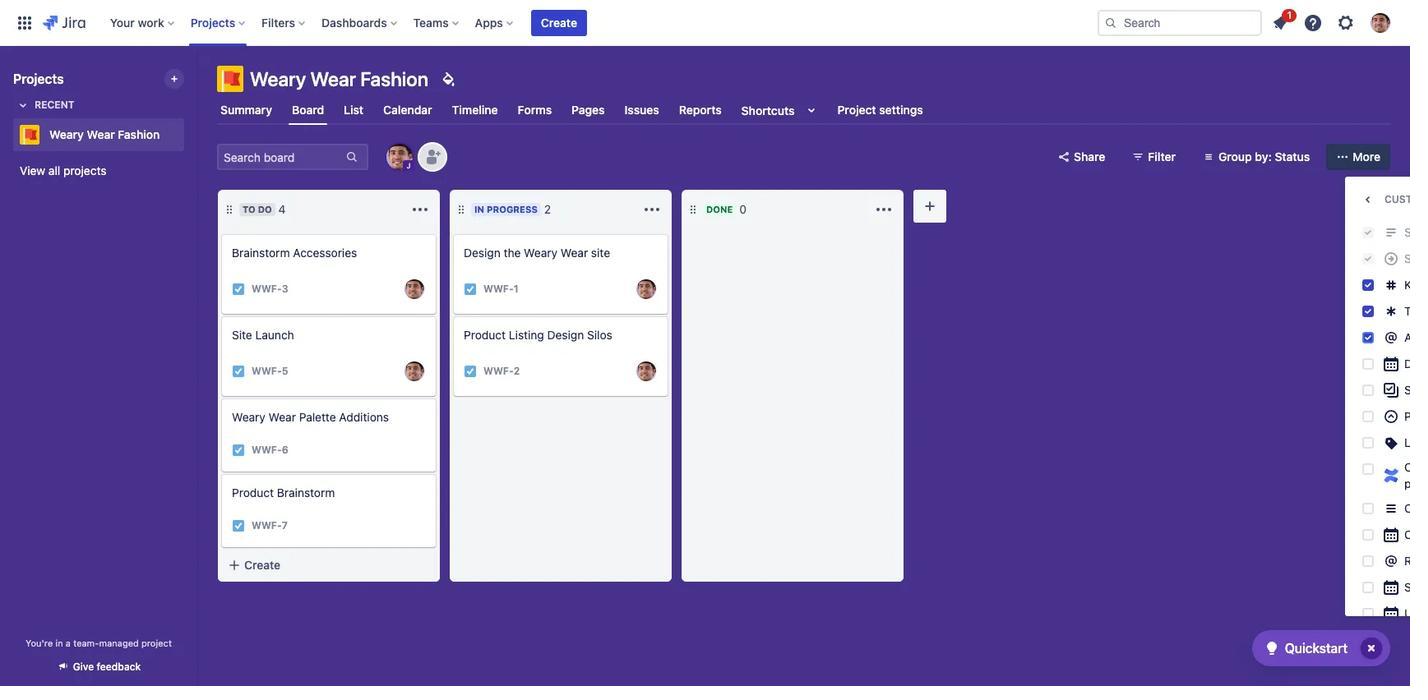 Task type: describe. For each thing, give the bounding box(es) containing it.
column actions menu image
[[410, 200, 430, 220]]

work
[[138, 15, 164, 29]]

managed
[[99, 638, 139, 649]]

listing
[[509, 328, 544, 342]]

0 vertical spatial brainstorm
[[232, 246, 290, 260]]

create inside primary element
[[541, 15, 577, 29]]

list link
[[341, 95, 367, 125]]

give feedback
[[73, 661, 141, 674]]

apps
[[475, 15, 503, 29]]

wwf- inside wwf-7 link
[[252, 520, 282, 533]]

project
[[141, 638, 172, 649]]

all
[[48, 164, 60, 178]]

tab list containing board
[[207, 95, 1401, 125]]

weary up wwf-6
[[232, 410, 266, 424]]

view all projects link
[[13, 156, 184, 186]]

a
[[66, 638, 71, 649]]

product for product listing design silos
[[464, 328, 506, 342]]

dismiss quickstart image
[[1359, 636, 1385, 662]]

project settings link
[[834, 95, 927, 125]]

summary link
[[217, 95, 276, 125]]

issues
[[625, 103, 659, 117]]

done
[[707, 204, 733, 215]]

wwf- inside wwf-6 "link"
[[252, 445, 282, 457]]

launch
[[255, 328, 294, 342]]

quickstart
[[1285, 642, 1348, 656]]

filter
[[1149, 150, 1176, 164]]

projects
[[63, 164, 107, 178]]

view all projects
[[20, 164, 107, 178]]

help image
[[1304, 13, 1323, 32]]

wwf- for design
[[484, 283, 514, 296]]

more button
[[1327, 144, 1391, 170]]

projects inside projects popup button
[[191, 15, 235, 29]]

site launch
[[232, 328, 294, 342]]

calendar link
[[380, 95, 436, 125]]

check image
[[1262, 639, 1282, 659]]

Search field
[[1098, 9, 1263, 36]]

quickstart button
[[1252, 631, 1391, 667]]

timeline link
[[449, 95, 501, 125]]

design the weary wear site
[[464, 246, 610, 260]]

primary element
[[10, 0, 1098, 46]]

you're
[[26, 638, 53, 649]]

group
[[1219, 150, 1253, 164]]

pages
[[572, 103, 605, 117]]

project settings
[[838, 103, 924, 117]]

1 vertical spatial fashion
[[118, 127, 160, 141]]

wwf-6
[[252, 445, 288, 457]]

wwf-5
[[252, 366, 288, 378]]

filters button
[[257, 9, 312, 36]]

wwf-2 link
[[484, 365, 520, 379]]

you're in a team-managed project
[[26, 638, 172, 649]]

james peterson image for design the weary wear site
[[637, 280, 656, 299]]

task image for design the weary wear site
[[464, 283, 477, 296]]

0 horizontal spatial create button
[[218, 551, 440, 581]]

2 column actions menu image from the left
[[874, 200, 894, 220]]

teams
[[413, 15, 449, 29]]

progress
[[487, 204, 538, 215]]

to
[[243, 204, 256, 215]]

set background color image
[[439, 69, 458, 89]]

weary wear palette additions
[[232, 410, 389, 424]]

your
[[110, 15, 135, 29]]

projects button
[[186, 9, 252, 36]]

list
[[344, 103, 364, 117]]

1 vertical spatial brainstorm
[[277, 486, 335, 500]]

james peterson image for product listing design silos
[[637, 362, 656, 382]]

wwf- for site
[[252, 366, 282, 378]]

add to starred image
[[179, 125, 199, 145]]

done 0
[[707, 202, 747, 216]]

create column image
[[920, 197, 940, 216]]

silos
[[587, 328, 613, 342]]

banner containing your work
[[0, 0, 1411, 46]]

4
[[279, 202, 286, 216]]

james peterson image
[[405, 362, 424, 382]]

your work
[[110, 15, 164, 29]]

0
[[740, 202, 747, 216]]

summary
[[220, 103, 272, 117]]

product listing design silos
[[464, 328, 613, 342]]

settings
[[880, 103, 924, 117]]

1 vertical spatial create
[[244, 559, 281, 572]]

in
[[475, 204, 485, 215]]

notifications image
[[1271, 13, 1291, 32]]

brainstorm accessories
[[232, 246, 357, 260]]

weary down recent
[[49, 127, 84, 141]]

wwf-7 link
[[252, 519, 288, 533]]

wwf-5 link
[[252, 365, 288, 379]]

create button inside primary element
[[531, 9, 587, 36]]

appswitcher icon image
[[15, 13, 35, 32]]

weary up board
[[250, 67, 306, 90]]



Task type: vqa. For each thing, say whether or not it's contained in the screenshot.
Help Icon
no



Task type: locate. For each thing, give the bounding box(es) containing it.
teams button
[[409, 9, 465, 36]]

wwf- inside "wwf-5" link
[[252, 366, 282, 378]]

0 vertical spatial 1
[[1288, 9, 1292, 21]]

product up wwf-7
[[232, 486, 274, 500]]

give feedback button
[[47, 654, 151, 681]]

wwf- up the site launch
[[252, 283, 282, 296]]

0 horizontal spatial 2
[[514, 366, 520, 378]]

1 horizontal spatial task image
[[464, 283, 477, 296]]

wwf-3
[[252, 283, 288, 296]]

wear up 'view all projects' "link"
[[87, 127, 115, 141]]

1 task image from the left
[[232, 283, 245, 296]]

wwf- inside wwf-2 link
[[484, 366, 514, 378]]

column actions menu image
[[642, 200, 662, 220], [874, 200, 894, 220]]

reports
[[679, 103, 722, 117]]

wwf- down the
[[484, 283, 514, 296]]

apps button
[[470, 9, 520, 36]]

0 horizontal spatial task image
[[232, 283, 245, 296]]

fashion up calendar
[[360, 67, 429, 90]]

2 right progress
[[544, 202, 551, 216]]

create project image
[[168, 72, 181, 86]]

wear up list
[[310, 67, 356, 90]]

column actions menu image left done at right top
[[642, 200, 662, 220]]

product brainstorm
[[232, 486, 335, 500]]

wwf- down the site launch
[[252, 366, 282, 378]]

wwf-2
[[484, 366, 520, 378]]

to do 4
[[243, 202, 286, 216]]

5
[[282, 366, 288, 378]]

wwf-1
[[484, 283, 519, 296]]

settings image
[[1337, 13, 1356, 32]]

recent
[[35, 99, 74, 111]]

task image left wwf-1 link
[[464, 283, 477, 296]]

james peterson image
[[387, 144, 413, 170], [405, 280, 424, 299], [637, 280, 656, 299], [637, 362, 656, 382]]

3
[[282, 283, 288, 296]]

status
[[1275, 150, 1310, 164]]

projects up recent
[[13, 72, 64, 86]]

0 horizontal spatial weary wear fashion
[[49, 127, 160, 141]]

1 horizontal spatial create
[[541, 15, 577, 29]]

0 vertical spatial projects
[[191, 15, 235, 29]]

view
[[20, 164, 45, 178]]

create button down 7
[[218, 551, 440, 581]]

0 horizontal spatial fashion
[[118, 127, 160, 141]]

0 vertical spatial create button
[[531, 9, 587, 36]]

product up the wwf-2
[[464, 328, 506, 342]]

board
[[292, 103, 324, 117]]

site
[[591, 246, 610, 260]]

wwf- down listing
[[484, 366, 514, 378]]

7
[[282, 520, 288, 533]]

wear left site
[[561, 246, 588, 260]]

0 horizontal spatial create
[[244, 559, 281, 572]]

wwf- down product brainstorm
[[252, 520, 282, 533]]

task image
[[232, 283, 245, 296], [464, 283, 477, 296]]

1 down the
[[514, 283, 519, 296]]

project
[[838, 103, 877, 117]]

shortcuts
[[742, 103, 795, 117]]

fashion
[[360, 67, 429, 90], [118, 127, 160, 141]]

1 horizontal spatial 1
[[1288, 9, 1292, 21]]

1 vertical spatial 2
[[514, 366, 520, 378]]

0 horizontal spatial product
[[232, 486, 274, 500]]

2
[[544, 202, 551, 216], [514, 366, 520, 378]]

1 inside banner
[[1288, 9, 1292, 21]]

column actions menu image left the create column icon at right
[[874, 200, 894, 220]]

task image for wwf-2
[[464, 365, 477, 378]]

0 vertical spatial product
[[464, 328, 506, 342]]

more
[[1353, 150, 1381, 164]]

wwf- up product brainstorm
[[252, 445, 282, 457]]

0 horizontal spatial column actions menu image
[[642, 200, 662, 220]]

brainstorm up wwf-3
[[232, 246, 290, 260]]

weary wear fashion
[[250, 67, 429, 90], [49, 127, 160, 141]]

weary wear fashion up list
[[250, 67, 429, 90]]

pages link
[[569, 95, 608, 125]]

do
[[258, 204, 272, 215]]

dashboards button
[[317, 9, 404, 36]]

1 horizontal spatial create button
[[531, 9, 587, 36]]

back image
[[1359, 190, 1379, 210]]

wwf- for product
[[484, 366, 514, 378]]

the
[[504, 246, 521, 260]]

1 horizontal spatial column actions menu image
[[874, 200, 894, 220]]

dashboards
[[322, 15, 387, 29]]

brainstorm
[[232, 246, 290, 260], [277, 486, 335, 500]]

task image for wwf-6
[[232, 444, 245, 457]]

0 vertical spatial design
[[464, 246, 501, 260]]

in progress 2
[[475, 202, 551, 216]]

filters
[[262, 15, 295, 29]]

Search board text field
[[219, 146, 344, 169]]

create button right apps dropdown button
[[531, 9, 587, 36]]

0 horizontal spatial 1
[[514, 283, 519, 296]]

reports link
[[676, 95, 725, 125]]

product for product brainstorm
[[232, 486, 274, 500]]

filter button
[[1122, 144, 1186, 170]]

1 vertical spatial create button
[[218, 551, 440, 581]]

2 down listing
[[514, 366, 520, 378]]

james peterson image for brainstorm accessories
[[405, 280, 424, 299]]

jira image
[[43, 13, 85, 32], [43, 13, 85, 32]]

wwf- for brainstorm
[[252, 283, 282, 296]]

site
[[232, 328, 252, 342]]

additions
[[339, 410, 389, 424]]

search image
[[1105, 16, 1118, 29]]

by:
[[1256, 150, 1272, 164]]

wwf-7
[[252, 520, 288, 533]]

1
[[1288, 9, 1292, 21], [514, 283, 519, 296]]

design left silos
[[547, 328, 584, 342]]

projects right work
[[191, 15, 235, 29]]

group by: status
[[1219, 150, 1310, 164]]

0 vertical spatial fashion
[[360, 67, 429, 90]]

feedback
[[97, 661, 141, 674]]

in
[[55, 638, 63, 649]]

1 vertical spatial weary wear fashion
[[49, 127, 160, 141]]

timeline
[[452, 103, 498, 117]]

6
[[282, 445, 288, 457]]

task image left wwf-7 link
[[232, 520, 245, 533]]

forms
[[518, 103, 552, 117]]

1 vertical spatial product
[[232, 486, 274, 500]]

confluence image
[[1382, 466, 1402, 486], [1382, 466, 1402, 486]]

palette
[[299, 410, 336, 424]]

2 task image from the left
[[464, 283, 477, 296]]

add people image
[[423, 147, 443, 167]]

task image for brainstorm accessories
[[232, 283, 245, 296]]

brainstorm up 7
[[277, 486, 335, 500]]

wwf-1 link
[[484, 282, 519, 297]]

weary
[[250, 67, 306, 90], [49, 127, 84, 141], [524, 246, 558, 260], [232, 410, 266, 424]]

1 horizontal spatial 2
[[544, 202, 551, 216]]

1 horizontal spatial projects
[[191, 15, 235, 29]]

give
[[73, 661, 94, 674]]

create down wwf-7 link
[[244, 559, 281, 572]]

weary wear fashion inside weary wear fashion link
[[49, 127, 160, 141]]

1 column actions menu image from the left
[[642, 200, 662, 220]]

issues link
[[622, 95, 663, 125]]

task image left wwf-2 link
[[464, 365, 477, 378]]

create button
[[531, 9, 587, 36], [218, 551, 440, 581]]

wear up 6
[[269, 410, 296, 424]]

shortcuts button
[[738, 95, 825, 125]]

sidebar navigation image
[[179, 66, 216, 99]]

your profile and settings image
[[1371, 13, 1391, 32]]

weary wear fashion link
[[13, 118, 178, 151]]

0 vertical spatial weary wear fashion
[[250, 67, 429, 90]]

team-
[[73, 638, 99, 649]]

wwf- inside wwf-3 link
[[252, 283, 282, 296]]

1 horizontal spatial product
[[464, 328, 506, 342]]

task image
[[232, 365, 245, 378], [464, 365, 477, 378], [232, 444, 245, 457], [232, 520, 245, 533]]

wwf-3 link
[[252, 282, 288, 297]]

forms link
[[515, 95, 555, 125]]

design left the
[[464, 246, 501, 260]]

calendar
[[383, 103, 432, 117]]

1 horizontal spatial design
[[547, 328, 584, 342]]

task image for wwf-5
[[232, 365, 245, 378]]

task image left wwf-6 "link"
[[232, 444, 245, 457]]

wwf- inside wwf-1 link
[[484, 283, 514, 296]]

0 horizontal spatial design
[[464, 246, 501, 260]]

create right apps dropdown button
[[541, 15, 577, 29]]

1 vertical spatial 1
[[514, 283, 519, 296]]

weary right the
[[524, 246, 558, 260]]

1 left help icon
[[1288, 9, 1292, 21]]

cust
[[1385, 193, 1411, 206]]

1 vertical spatial design
[[547, 328, 584, 342]]

1 horizontal spatial fashion
[[360, 67, 429, 90]]

task image for wwf-7
[[232, 520, 245, 533]]

product
[[464, 328, 506, 342], [232, 486, 274, 500]]

create
[[541, 15, 577, 29], [244, 559, 281, 572]]

1 horizontal spatial weary wear fashion
[[250, 67, 429, 90]]

wwf-6 link
[[252, 444, 288, 458]]

fashion left add to starred image
[[118, 127, 160, 141]]

weary wear fashion up 'view all projects' "link"
[[49, 127, 160, 141]]

projects
[[191, 15, 235, 29], [13, 72, 64, 86]]

1 vertical spatial projects
[[13, 72, 64, 86]]

accessories
[[293, 246, 357, 260]]

task image left "wwf-5" link
[[232, 365, 245, 378]]

0 vertical spatial 2
[[544, 202, 551, 216]]

share button
[[1048, 144, 1116, 170]]

collapse recent projects image
[[13, 95, 33, 115]]

tab list
[[207, 95, 1401, 125]]

share
[[1074, 150, 1106, 164]]

0 vertical spatial create
[[541, 15, 577, 29]]

banner
[[0, 0, 1411, 46]]

task image left wwf-3 link
[[232, 283, 245, 296]]

0 horizontal spatial projects
[[13, 72, 64, 86]]



